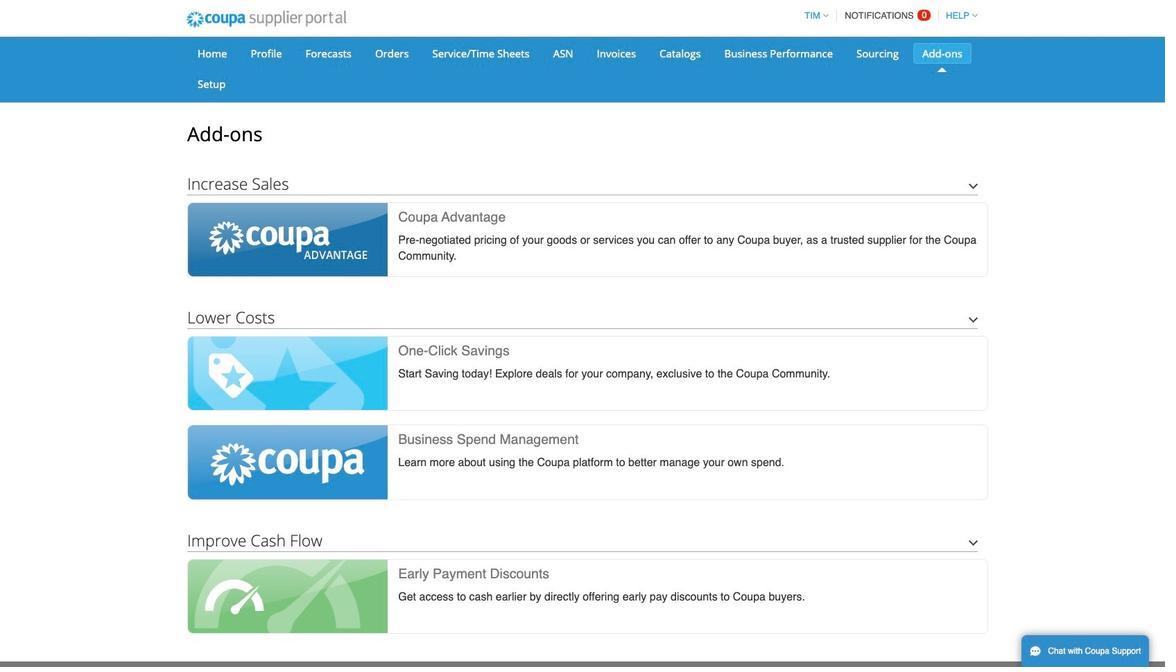 Task type: locate. For each thing, give the bounding box(es) containing it.
navigation
[[798, 2, 978, 29]]



Task type: vqa. For each thing, say whether or not it's contained in the screenshot.
cuttings
no



Task type: describe. For each thing, give the bounding box(es) containing it.
coupa supplier portal image
[[177, 2, 356, 37]]



